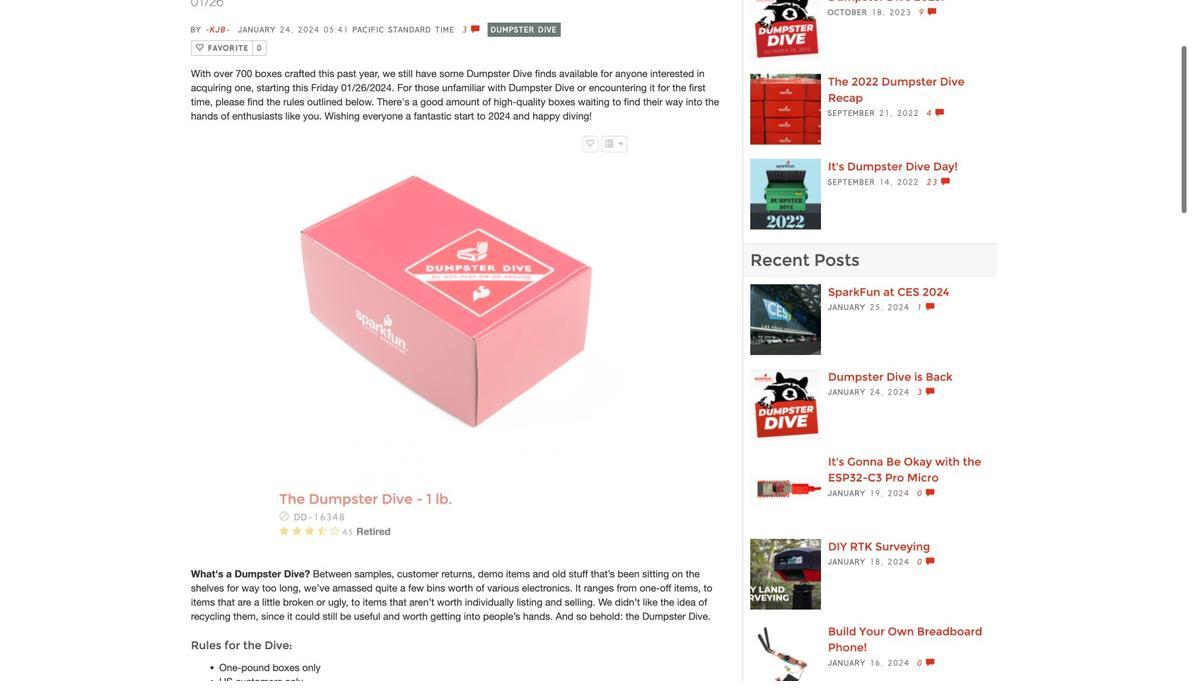 Task type: describe. For each thing, give the bounding box(es) containing it.
heart empty image
[[195, 43, 205, 52]]

star empty image
[[330, 526, 340, 536]]

1 horizontal spatial 3 comments image
[[926, 387, 936, 396]]

add to favorites image
[[586, 139, 595, 148]]

9 comments image
[[928, 7, 937, 16]]

star half image
[[317, 526, 327, 536]]

1 star full image from the left
[[279, 526, 289, 536]]

3 star full image from the left
[[305, 526, 315, 536]]

1 comment image
[[926, 302, 936, 311]]

1 0 comments image from the top
[[926, 557, 936, 566]]

retired image
[[279, 511, 290, 521]]



Task type: locate. For each thing, give the bounding box(es) containing it.
0 vertical spatial 0 comments image
[[926, 557, 936, 566]]

4 comments image
[[936, 108, 945, 117]]

23 comments image
[[941, 177, 951, 186]]

2 0 comments image from the top
[[926, 658, 936, 667]]

0 vertical spatial 3 comments image
[[471, 25, 480, 33]]

2 horizontal spatial star full image
[[305, 526, 315, 536]]

1 horizontal spatial star full image
[[292, 526, 302, 536]]

3 comments image
[[471, 25, 480, 33], [926, 387, 936, 396]]

0 comments image
[[926, 557, 936, 566], [926, 658, 936, 667]]

star full image
[[279, 526, 289, 536], [292, 526, 302, 536], [305, 526, 315, 536]]

1 vertical spatial 0 comments image
[[926, 658, 936, 667]]

0 horizontal spatial 3 comments image
[[471, 25, 480, 33]]

the dumpster dive - 1 lb. image
[[279, 130, 633, 484]]

0 horizontal spatial star full image
[[279, 526, 289, 536]]

1 vertical spatial 3 comments image
[[926, 387, 936, 396]]

0 comments image
[[926, 488, 936, 497]]

2 star full image from the left
[[292, 526, 302, 536]]

list image
[[605, 139, 614, 148]]



Task type: vqa. For each thing, say whether or not it's contained in the screenshot.
submit
no



